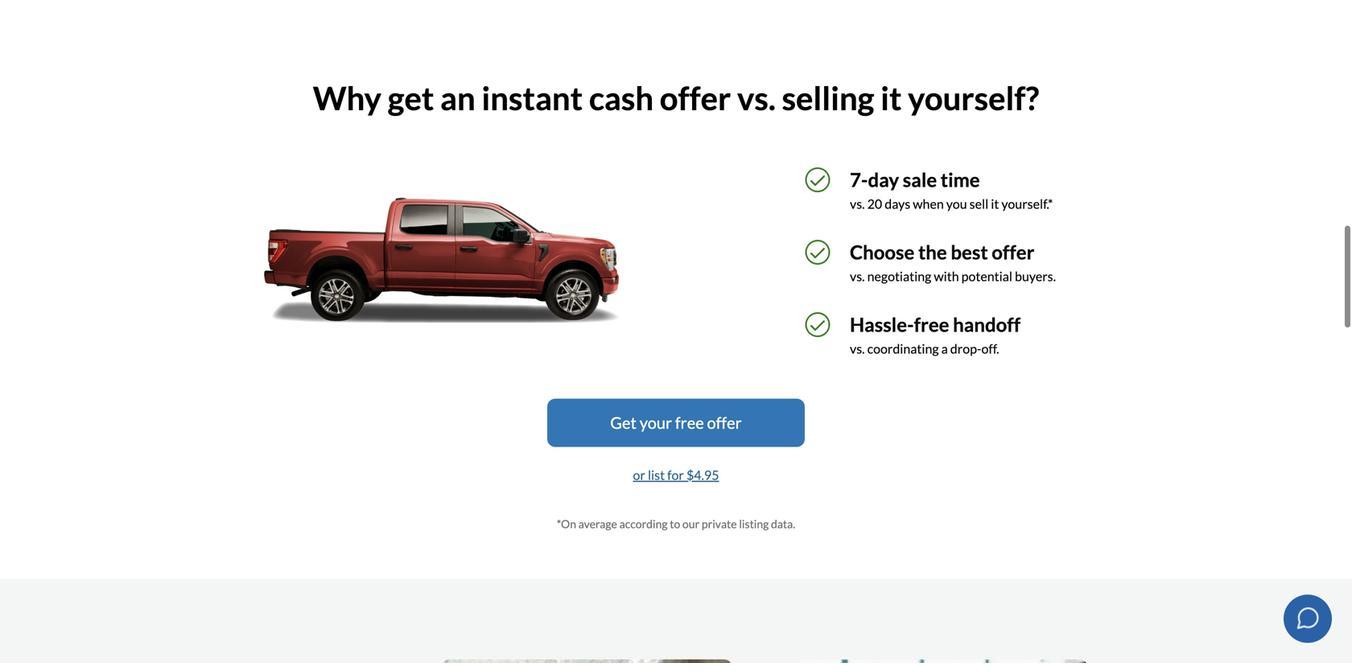 Task type: locate. For each thing, give the bounding box(es) containing it.
get
[[611, 413, 637, 433]]

0 vertical spatial free
[[914, 313, 950, 336]]

open chat window image
[[1295, 605, 1321, 631]]

offer up $4.95
[[707, 413, 742, 433]]

get
[[388, 79, 434, 117]]

the
[[919, 241, 948, 264]]

vs. down choose
[[850, 269, 865, 284]]

offer right cash
[[660, 79, 731, 117]]

days
[[885, 196, 911, 212]]

hassle-free handoff
[[850, 313, 1021, 336]]

offer up buyers.
[[992, 241, 1035, 264]]

7-day sale time
[[850, 168, 980, 191]]

private
[[702, 517, 737, 531]]

0 horizontal spatial free
[[676, 413, 704, 433]]

vs. left 20
[[850, 196, 865, 212]]

potential
[[962, 269, 1013, 284]]

*on
[[557, 517, 577, 531]]

1 vertical spatial it
[[991, 196, 1000, 212]]

1 vertical spatial offer
[[992, 241, 1035, 264]]

instant
[[482, 79, 583, 117]]

free up vs. coordinating a drop-off.
[[914, 313, 950, 336]]

0 vertical spatial offer
[[660, 79, 731, 117]]

your
[[640, 413, 672, 433]]

vs.
[[738, 79, 776, 117], [850, 196, 865, 212], [850, 269, 865, 284], [850, 341, 865, 357]]

vs. coordinating a drop-off.
[[850, 341, 1000, 357]]

negotiating
[[868, 269, 932, 284]]

vs. for vs. coordinating a drop-off.
[[850, 341, 865, 357]]

yourself?
[[908, 79, 1040, 117]]

time
[[941, 168, 980, 191]]

free inside button
[[676, 413, 704, 433]]

offer
[[660, 79, 731, 117], [992, 241, 1035, 264], [707, 413, 742, 433]]

0 horizontal spatial it
[[881, 79, 902, 117]]

or list for $4.95 button
[[633, 463, 720, 488]]

1 vertical spatial free
[[676, 413, 704, 433]]

listing
[[739, 517, 769, 531]]

it right selling at right
[[881, 79, 902, 117]]

car image
[[264, 196, 620, 323]]

$4.95
[[687, 467, 719, 483]]

7-
[[850, 168, 868, 191]]

1 horizontal spatial it
[[991, 196, 1000, 212]]

data.
[[771, 517, 796, 531]]

offer inside the "get your free offer" button
[[707, 413, 742, 433]]

vs. down hassle-
[[850, 341, 865, 357]]

2 vertical spatial offer
[[707, 413, 742, 433]]

it right the sell
[[991, 196, 1000, 212]]

get your free offer
[[611, 413, 742, 433]]

list
[[648, 467, 665, 483]]

free right your
[[676, 413, 704, 433]]

20
[[868, 196, 883, 212]]

best
[[951, 241, 989, 264]]

a
[[942, 341, 948, 357]]

it
[[881, 79, 902, 117], [991, 196, 1000, 212]]

vs. for vs. 20 days when you sell it yourself.*
[[850, 196, 865, 212]]

vs. left selling at right
[[738, 79, 776, 117]]

sale
[[903, 168, 937, 191]]

free
[[914, 313, 950, 336], [676, 413, 704, 433]]

offer for get your free offer
[[707, 413, 742, 433]]

you
[[947, 196, 968, 212]]

0 vertical spatial it
[[881, 79, 902, 117]]



Task type: describe. For each thing, give the bounding box(es) containing it.
an
[[440, 79, 476, 117]]

when
[[913, 196, 944, 212]]

hassle-
[[850, 313, 914, 336]]

day
[[868, 168, 900, 191]]

off.
[[982, 341, 1000, 357]]

1 horizontal spatial free
[[914, 313, 950, 336]]

to
[[670, 517, 681, 531]]

with
[[934, 269, 960, 284]]

cash
[[589, 79, 654, 117]]

vs. 20 days when you sell it yourself.*
[[850, 196, 1054, 212]]

choose the best offer
[[850, 241, 1035, 264]]

coordinating
[[868, 341, 939, 357]]

vs. for vs. negotiating with potential buyers.
[[850, 269, 865, 284]]

sell
[[970, 196, 989, 212]]

buyers.
[[1015, 269, 1056, 284]]

our
[[683, 517, 700, 531]]

vs. negotiating with potential buyers.
[[850, 269, 1056, 284]]

for
[[668, 467, 684, 483]]

get your free offer button
[[548, 399, 805, 447]]

why
[[313, 79, 382, 117]]

yourself.*
[[1002, 196, 1054, 212]]

offer for choose the best offer
[[992, 241, 1035, 264]]

*on average according to our private listing data.
[[557, 517, 796, 531]]

according
[[620, 517, 668, 531]]

or list for $4.95
[[633, 467, 719, 483]]

drop-
[[951, 341, 982, 357]]

why get an instant cash offer vs. selling it yourself?
[[313, 79, 1040, 117]]

selling
[[782, 79, 875, 117]]

or
[[633, 467, 646, 483]]

handoff
[[954, 313, 1021, 336]]

average
[[579, 517, 618, 531]]

choose
[[850, 241, 915, 264]]



Task type: vqa. For each thing, say whether or not it's contained in the screenshot.
the days
yes



